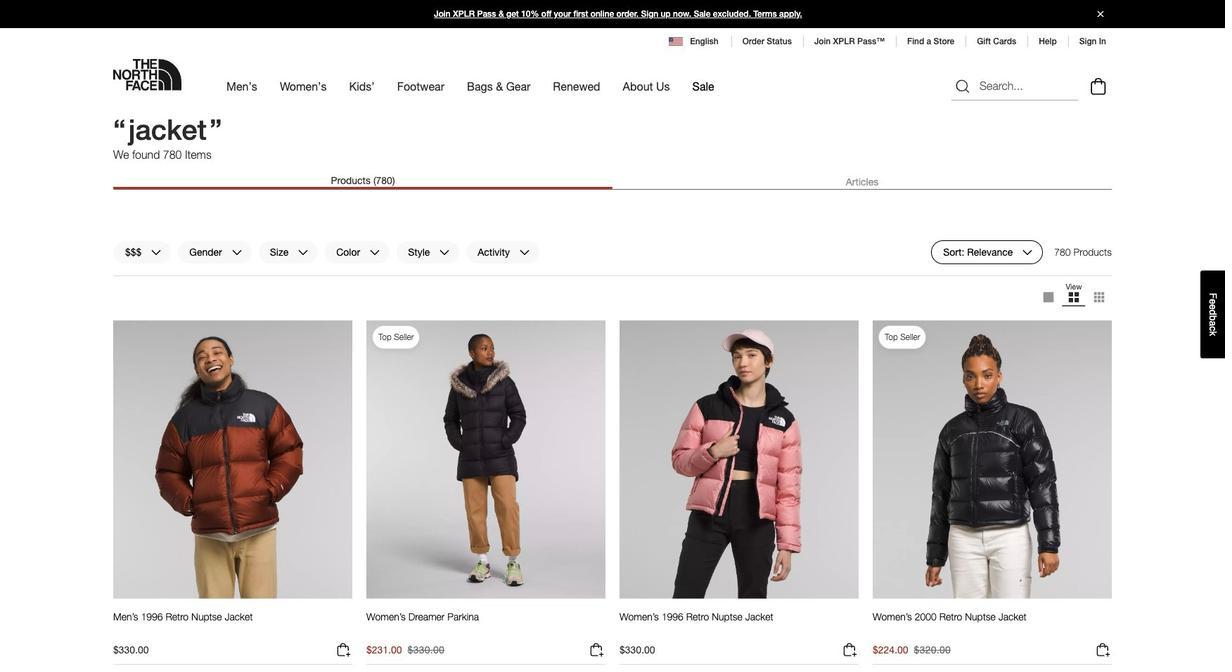 Task type: locate. For each thing, give the bounding box(es) containing it.
status
[[1054, 241, 1112, 264]]

search all image
[[954, 78, 971, 95]]

tab list
[[113, 174, 1112, 190]]

women's 1996 retro nuptse jacket image
[[620, 320, 859, 600]]

men's 1996 retro nuptse jacket image
[[113, 320, 352, 600]]

list box
[[1036, 282, 1112, 313]]



Task type: describe. For each thing, give the bounding box(es) containing it.
women's 2000 retro nuptse jacket image
[[873, 320, 1112, 600]]

women's dreamer parkina image
[[366, 320, 606, 600]]

Search search field
[[952, 72, 1078, 100]]

close image
[[1092, 11, 1110, 17]]

view cart image
[[1087, 76, 1110, 97]]

the north face home page image
[[113, 59, 181, 91]]



Task type: vqa. For each thing, say whether or not it's contained in the screenshot.
0-3M BUTTON
no



